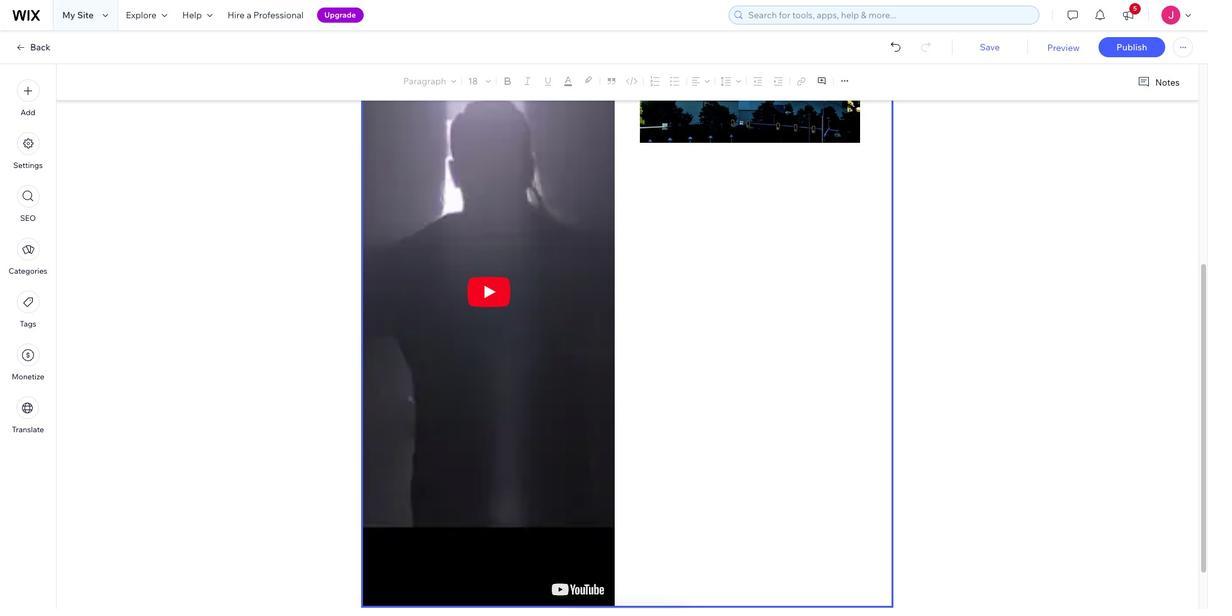 Task type: describe. For each thing, give the bounding box(es) containing it.
add
[[21, 108, 35, 117]]

publish button
[[1099, 37, 1166, 57]]

upgrade button
[[317, 8, 364, 23]]

site
[[77, 9, 94, 21]]

add button
[[17, 79, 39, 117]]

5
[[1134, 4, 1137, 13]]

menu containing add
[[0, 72, 56, 442]]

notes
[[1156, 76, 1180, 88]]

save
[[980, 42, 1000, 53]]

hire
[[228, 9, 245, 21]]

back
[[30, 42, 50, 53]]

notes button
[[1133, 74, 1184, 91]]

paragraph
[[403, 76, 446, 87]]

preview
[[1048, 42, 1080, 53]]

publish
[[1117, 42, 1148, 53]]

categories button
[[9, 238, 47, 276]]

categories
[[9, 266, 47, 276]]

preview button
[[1048, 42, 1080, 53]]

tags button
[[17, 291, 39, 329]]

back button
[[15, 42, 50, 53]]

tags
[[20, 319, 36, 329]]

Search for tools, apps, help & more... field
[[745, 6, 1035, 24]]



Task type: vqa. For each thing, say whether or not it's contained in the screenshot.
Hire a Professional
yes



Task type: locate. For each thing, give the bounding box(es) containing it.
hire a professional link
[[220, 0, 311, 30]]

explore
[[126, 9, 157, 21]]

translate
[[12, 425, 44, 434]]

hire a professional
[[228, 9, 304, 21]]

save button
[[965, 42, 1015, 53]]

professional
[[253, 9, 304, 21]]

my site
[[62, 9, 94, 21]]

monetize
[[12, 372, 44, 381]]

settings
[[13, 160, 43, 170]]

a
[[247, 9, 251, 21]]

help button
[[175, 0, 220, 30]]

monetize button
[[12, 344, 44, 381]]

settings button
[[13, 132, 43, 170]]

upgrade
[[324, 10, 356, 20]]

translate button
[[12, 397, 44, 434]]

seo
[[20, 213, 36, 223]]

menu
[[0, 72, 56, 442]]

my
[[62, 9, 75, 21]]

seo button
[[17, 185, 39, 223]]

paragraph button
[[401, 72, 459, 90]]

5 button
[[1115, 0, 1142, 30]]

help
[[182, 9, 202, 21]]



